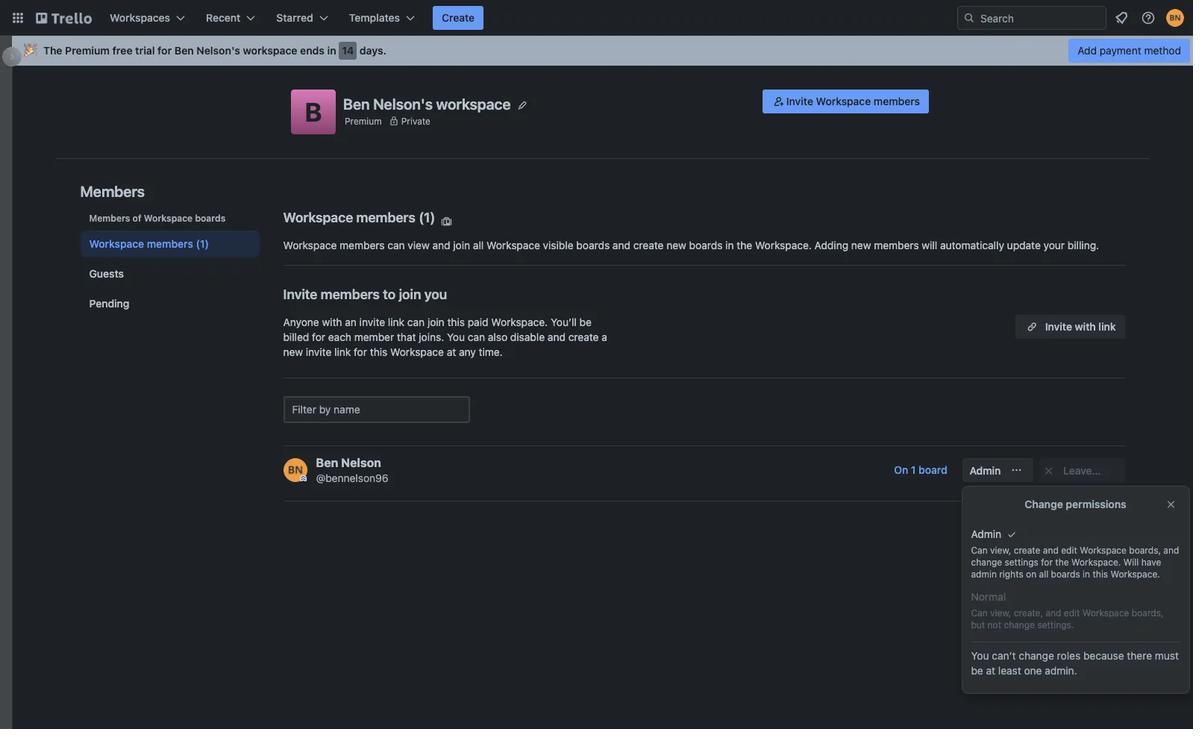 Task type: locate. For each thing, give the bounding box(es) containing it.
premium right the 'the'
[[65, 44, 110, 57]]

roles
[[1058, 649, 1081, 662]]

premium right the b 'button'
[[345, 115, 382, 126]]

for right trial
[[158, 44, 172, 57]]

members left of
[[89, 213, 130, 224]]

1 vertical spatial at
[[987, 664, 996, 677]]

view,
[[991, 545, 1012, 556]]

change up one
[[1019, 649, 1055, 662]]

of
[[133, 213, 141, 224]]

1 horizontal spatial invite
[[786, 95, 813, 107]]

change
[[1025, 498, 1064, 510]]

0 horizontal spatial sm image
[[439, 214, 454, 229]]

1 vertical spatial workspace
[[436, 95, 511, 112]]

can up that
[[407, 316, 425, 328]]

you left the can't
[[972, 649, 990, 662]]

0 vertical spatial invite
[[786, 95, 813, 107]]

all
[[473, 239, 484, 251], [1040, 569, 1049, 580]]

link
[[388, 316, 405, 328], [1099, 320, 1116, 333], [334, 346, 351, 358]]

1 horizontal spatial in
[[725, 239, 734, 251]]

0 vertical spatial nelson's
[[196, 44, 240, 57]]

0 vertical spatial sm image
[[439, 214, 454, 229]]

1 horizontal spatial sm image
[[1009, 463, 1024, 478]]

back to home image
[[36, 6, 92, 30]]

0 vertical spatial in
[[327, 44, 336, 57]]

1 horizontal spatial new
[[667, 239, 686, 251]]

create
[[442, 11, 475, 24]]

🎉 the premium free trial for ben nelson's workspace ends in 14 days.
[[24, 44, 387, 57]]

1 vertical spatial workspace members
[[89, 237, 193, 250]]

you can't change roles because there must be at least one admin.
[[972, 649, 1179, 677]]

2 horizontal spatial link
[[1099, 320, 1116, 333]]

1 vertical spatial be
[[972, 664, 984, 677]]

because
[[1084, 649, 1125, 662]]

ben nelson's workspace
[[343, 95, 511, 112]]

invite with link button
[[1016, 315, 1125, 339]]

the
[[737, 239, 752, 251], [1056, 557, 1069, 568]]

1 vertical spatial sm image
[[1041, 463, 1056, 478]]

1 vertical spatial ben
[[343, 95, 370, 112]]

1 horizontal spatial workspace members
[[283, 210, 416, 225]]

1 horizontal spatial with
[[1075, 320, 1096, 333]]

0 horizontal spatial this
[[370, 346, 388, 358]]

the inside can view, create and edit workspace boards, and change settings for the workspace. will have admin rights on all boards in this workspace.
[[1056, 557, 1069, 568]]

1 right "on"
[[911, 463, 916, 476]]

1 vertical spatial all
[[1040, 569, 1049, 580]]

2 vertical spatial can
[[468, 331, 485, 343]]

0 horizontal spatial invite
[[283, 287, 318, 302]]

you
[[447, 331, 465, 343], [972, 649, 990, 662]]

on
[[1027, 569, 1037, 580]]

ben
[[174, 44, 194, 57], [343, 95, 370, 112], [316, 456, 338, 469]]

)
[[430, 210, 435, 225]]

create inside anyone with an invite link can join this paid workspace. you'll be billed for each member that joins. you can also disable and create a new invite link for this workspace at any time.
[[568, 331, 599, 343]]

be right "you'll"
[[579, 316, 592, 328]]

2 vertical spatial ben
[[316, 456, 338, 469]]

all right 'on'
[[1040, 569, 1049, 580]]

that
[[397, 331, 416, 343]]

0 horizontal spatial workspace
[[243, 44, 297, 57]]

2 vertical spatial in
[[1083, 569, 1091, 580]]

be inside anyone with an invite link can join this paid workspace. you'll be billed for each member that joins. you can also disable and create a new invite link for this workspace at any time.
[[579, 316, 592, 328]]

join inside anyone with an invite link can join this paid workspace. you'll be billed for each member that joins. you can also disable and create a new invite link for this workspace at any time.
[[428, 316, 445, 328]]

1 vertical spatial join
[[399, 287, 421, 302]]

( 1 )
[[419, 210, 435, 225]]

0 horizontal spatial be
[[579, 316, 592, 328]]

anyone with an invite link can join this paid workspace. you'll be billed for each member that joins. you can also disable and create a new invite link for this workspace at any time.
[[283, 316, 607, 358]]

2 horizontal spatial create
[[1014, 545, 1041, 556]]

can down 'paid'
[[468, 331, 485, 343]]

0 vertical spatial ben
[[174, 44, 194, 57]]

2 horizontal spatial this
[[1093, 569, 1109, 580]]

invite up member
[[359, 316, 385, 328]]

this inside can view, create and edit workspace boards, and change settings for the workspace. will have admin rights on all boards in this workspace.
[[1093, 569, 1109, 580]]

visible
[[543, 239, 574, 251]]

add payment method link
[[1069, 39, 1190, 63]]

sm image inside the invite workspace members button
[[772, 94, 786, 109]]

0 horizontal spatial change
[[972, 557, 1003, 568]]

sm image left leave…
[[1041, 463, 1056, 478]]

1 horizontal spatial this
[[447, 316, 465, 328]]

workspace. down will
[[1111, 569, 1161, 580]]

admin.
[[1045, 664, 1078, 677]]

1 vertical spatial members
[[89, 213, 130, 224]]

ben inside ben nelson @bennelson96
[[316, 456, 338, 469]]

nelson's up "private"
[[373, 95, 433, 112]]

2 vertical spatial invite
[[1045, 320, 1072, 333]]

1 horizontal spatial invite
[[359, 316, 385, 328]]

2 horizontal spatial sm image
[[1041, 463, 1056, 478]]

1 horizontal spatial create
[[633, 239, 664, 251]]

and
[[432, 239, 450, 251], [613, 239, 631, 251], [548, 331, 566, 343], [1044, 545, 1059, 556], [1164, 545, 1180, 556]]

workspace members can view and join all workspace visible boards and create new boards in the workspace. adding new members will automatically update your billing.
[[283, 239, 1099, 251]]

0 vertical spatial sm image
[[772, 94, 786, 109]]

1 vertical spatial admin
[[972, 528, 1005, 540]]

1 up the view
[[424, 210, 430, 225]]

join up "joins."
[[428, 316, 445, 328]]

at inside anyone with an invite link can join this paid workspace. you'll be billed for each member that joins. you can also disable and create a new invite link for this workspace at any time.
[[447, 346, 456, 358]]

0 vertical spatial create
[[633, 239, 664, 251]]

days.
[[360, 44, 387, 57]]

sm image up view, at the bottom right of page
[[1005, 527, 1020, 542]]

change
[[972, 557, 1003, 568], [1019, 649, 1055, 662]]

banner
[[12, 36, 1193, 66]]

you up any
[[447, 331, 465, 343]]

workspace. up "disable" at the top of page
[[491, 316, 548, 328]]

0 horizontal spatial all
[[473, 239, 484, 251]]

will
[[1124, 557, 1139, 568]]

workspace inside button
[[816, 95, 871, 107]]

1 horizontal spatial all
[[1040, 569, 1049, 580]]

workspace
[[243, 44, 297, 57], [436, 95, 511, 112]]

admin
[[970, 464, 1001, 477], [972, 528, 1005, 540]]

0 horizontal spatial with
[[322, 316, 342, 328]]

1 horizontal spatial join
[[428, 316, 445, 328]]

1 horizontal spatial sm image
[[1005, 527, 1020, 542]]

all right the view
[[473, 239, 484, 251]]

invite for invite members to join you
[[283, 287, 318, 302]]

with for anyone
[[322, 316, 342, 328]]

change up the admin
[[972, 557, 1003, 568]]

at
[[447, 346, 456, 358], [987, 664, 996, 677]]

2 vertical spatial sm image
[[1005, 527, 1020, 542]]

0 vertical spatial workspace members
[[283, 210, 416, 225]]

nelson
[[341, 456, 381, 469]]

0 vertical spatial this
[[447, 316, 465, 328]]

0 horizontal spatial ben
[[174, 44, 194, 57]]

0 horizontal spatial sm image
[[772, 94, 786, 109]]

workspace. down edit
[[1072, 557, 1122, 568]]

with
[[322, 316, 342, 328], [1075, 320, 1096, 333]]

2 vertical spatial create
[[1014, 545, 1041, 556]]

0 horizontal spatial nelson's
[[196, 44, 240, 57]]

a
[[602, 331, 607, 343]]

0 horizontal spatial you
[[447, 331, 465, 343]]

b
[[305, 96, 322, 127]]

1 vertical spatial invite
[[306, 346, 332, 358]]

0 vertical spatial join
[[453, 239, 470, 251]]

templates button
[[340, 6, 424, 30]]

0 horizontal spatial new
[[283, 346, 303, 358]]

sm image
[[772, 94, 786, 109], [1009, 463, 1024, 478]]

be left least
[[972, 664, 984, 677]]

disable
[[510, 331, 545, 343]]

2 horizontal spatial ben
[[343, 95, 370, 112]]

0 horizontal spatial can
[[388, 239, 405, 251]]

(
[[419, 210, 424, 225]]

ben right b
[[343, 95, 370, 112]]

can view, create and edit workspace boards, and change settings for the workspace. will have admin rights on all boards in this workspace.
[[972, 545, 1180, 580]]

1 horizontal spatial the
[[1056, 557, 1069, 568]]

0 horizontal spatial the
[[737, 239, 752, 251]]

search image
[[963, 12, 975, 24]]

settings
[[1005, 557, 1039, 568]]

premium inside banner
[[65, 44, 110, 57]]

boards
[[195, 213, 226, 224], [576, 239, 610, 251], [689, 239, 723, 251], [1052, 569, 1081, 580]]

join right the view
[[453, 239, 470, 251]]

billed
[[283, 331, 309, 343]]

can't
[[992, 649, 1016, 662]]

sm image inside leave… link
[[1041, 463, 1056, 478]]

1 vertical spatial this
[[370, 346, 388, 358]]

1 horizontal spatial change
[[1019, 649, 1055, 662]]

0 vertical spatial premium
[[65, 44, 110, 57]]

1 horizontal spatial premium
[[345, 115, 382, 126]]

0 vertical spatial you
[[447, 331, 465, 343]]

1 vertical spatial sm image
[[1009, 463, 1024, 478]]

ben up @bennelson96
[[316, 456, 338, 469]]

0 horizontal spatial 1
[[424, 210, 430, 225]]

at left least
[[987, 664, 996, 677]]

2 vertical spatial join
[[428, 316, 445, 328]]

confetti image
[[24, 44, 37, 57]]

0 vertical spatial the
[[737, 239, 752, 251]]

0 vertical spatial be
[[579, 316, 592, 328]]

sm image right ) at left top
[[439, 214, 454, 229]]

sm image
[[439, 214, 454, 229], [1041, 463, 1056, 478], [1005, 527, 1020, 542]]

admin link
[[962, 458, 1033, 482]]

can left the view
[[388, 239, 405, 251]]

change inside you can't change roles because there must be at least one admin.
[[1019, 649, 1055, 662]]

admin up "can"
[[972, 528, 1005, 540]]

nelson's down recent
[[196, 44, 240, 57]]

at left any
[[447, 346, 456, 358]]

invite for invite with link
[[1045, 320, 1072, 333]]

create
[[633, 239, 664, 251], [568, 331, 599, 343], [1014, 545, 1041, 556]]

0 vertical spatial workspace
[[243, 44, 297, 57]]

2 vertical spatial this
[[1093, 569, 1109, 580]]

1 vertical spatial the
[[1056, 557, 1069, 568]]

new
[[667, 239, 686, 251], [851, 239, 871, 251], [283, 346, 303, 358]]

on 1 board link
[[885, 458, 956, 482]]

1 vertical spatial 1
[[911, 463, 916, 476]]

0 vertical spatial 1
[[424, 210, 430, 225]]

invite down each
[[306, 346, 332, 358]]

update
[[1007, 239, 1041, 251]]

1 horizontal spatial can
[[407, 316, 425, 328]]

admin right board
[[970, 464, 1001, 477]]

0 vertical spatial admin
[[970, 464, 1001, 477]]

invite
[[786, 95, 813, 107], [283, 287, 318, 302], [1045, 320, 1072, 333]]

1 vertical spatial nelson's
[[373, 95, 433, 112]]

members for members
[[80, 183, 145, 200]]

2 horizontal spatial in
[[1083, 569, 1091, 580]]

members up of
[[80, 183, 145, 200]]

workspace inside anyone with an invite link can join this paid workspace. you'll be billed for each member that joins. you can also disable and create a new invite link for this workspace at any time.
[[390, 346, 444, 358]]

0 horizontal spatial workspace members
[[89, 237, 193, 250]]

in
[[327, 44, 336, 57], [725, 239, 734, 251], [1083, 569, 1091, 580]]

you
[[424, 287, 447, 302]]

Search field
[[975, 7, 1106, 29]]

with inside button
[[1075, 320, 1096, 333]]

can
[[388, 239, 405, 251], [407, 316, 425, 328], [468, 331, 485, 343]]

edit
[[1062, 545, 1078, 556]]

0 vertical spatial can
[[388, 239, 405, 251]]

join right to
[[399, 287, 421, 302]]

this member is an admin of this workspace. image
[[300, 475, 306, 482]]

with inside anyone with an invite link can join this paid workspace. you'll be billed for each member that joins. you can also disable and create a new invite link for this workspace at any time.
[[322, 316, 342, 328]]

0 horizontal spatial at
[[447, 346, 456, 358]]

your
[[1044, 239, 1065, 251]]

invite for invite workspace members
[[786, 95, 813, 107]]

workspace members left (
[[283, 210, 416, 225]]

ben right trial
[[174, 44, 194, 57]]

1 vertical spatial invite
[[283, 287, 318, 302]]

members of workspace boards
[[89, 213, 226, 224]]

1 horizontal spatial be
[[972, 664, 984, 677]]

0 horizontal spatial create
[[568, 331, 599, 343]]

and down "you'll"
[[548, 331, 566, 343]]

workspace members down of
[[89, 237, 193, 250]]

this
[[447, 316, 465, 328], [370, 346, 388, 358], [1093, 569, 1109, 580]]

can
[[972, 545, 988, 556]]

2 horizontal spatial can
[[468, 331, 485, 343]]

0 vertical spatial change
[[972, 557, 1003, 568]]

0 horizontal spatial premium
[[65, 44, 110, 57]]

guests link
[[80, 260, 259, 287]]

for right settings
[[1042, 557, 1053, 568]]

workspace.
[[755, 239, 812, 251], [491, 316, 548, 328], [1072, 557, 1122, 568], [1111, 569, 1161, 580]]

1 vertical spatial you
[[972, 649, 990, 662]]

workspace inside banner
[[243, 44, 297, 57]]

automatically
[[940, 239, 1004, 251]]

0 horizontal spatial join
[[399, 287, 421, 302]]



Task type: describe. For each thing, give the bounding box(es) containing it.
member
[[354, 331, 394, 343]]

leave…
[[1064, 464, 1101, 477]]

ben nelson @bennelson96
[[316, 456, 389, 484]]

the
[[43, 44, 62, 57]]

primary element
[[0, 0, 1193, 36]]

also
[[488, 331, 508, 343]]

trial
[[135, 44, 155, 57]]

method
[[1144, 44, 1181, 57]]

admin for the middle sm image
[[972, 528, 1005, 540]]

view
[[408, 239, 430, 251]]

recent
[[206, 11, 241, 24]]

guests
[[89, 267, 124, 280]]

admin for sm icon in admin link
[[970, 464, 1001, 477]]

nelson's inside banner
[[196, 44, 240, 57]]

sm image inside admin link
[[1009, 463, 1024, 478]]

admin
[[972, 569, 997, 580]]

ends
[[300, 44, 325, 57]]

all inside can view, create and edit workspace boards, and change settings for the workspace. will have admin rights on all boards in this workspace.
[[1040, 569, 1049, 580]]

you'll
[[551, 316, 577, 328]]

and left edit
[[1044, 545, 1059, 556]]

an
[[345, 316, 357, 328]]

leave… link
[[1039, 458, 1125, 482]]

have
[[1142, 557, 1162, 568]]

1 horizontal spatial nelson's
[[373, 95, 433, 112]]

boards inside can view, create and edit workspace boards, and change settings for the workspace. will have admin rights on all boards in this workspace.
[[1052, 569, 1081, 580]]

create inside can view, create and edit workspace boards, and change settings for the workspace. will have admin rights on all boards in this workspace.
[[1014, 545, 1041, 556]]

starred button
[[267, 6, 337, 30]]

add
[[1078, 44, 1097, 57]]

and right the view
[[432, 239, 450, 251]]

1 for on
[[911, 463, 916, 476]]

invite with link
[[1045, 320, 1116, 333]]

to
[[383, 287, 396, 302]]

workspace. left adding
[[755, 239, 812, 251]]

rights
[[1000, 569, 1024, 580]]

will
[[922, 239, 937, 251]]

0 vertical spatial all
[[473, 239, 484, 251]]

workspaces
[[110, 11, 170, 24]]

change inside can view, create and edit workspace boards, and change settings for the workspace. will have admin rights on all boards in this workspace.
[[972, 557, 1003, 568]]

create button
[[433, 6, 484, 30]]

open information menu image
[[1141, 10, 1156, 25]]

for inside banner
[[158, 44, 172, 57]]

b button
[[291, 90, 336, 134]]

invite workspace members button
[[763, 90, 929, 113]]

ben for ben nelson @bennelson96
[[316, 456, 338, 469]]

adding
[[815, 239, 849, 251]]

and right visible
[[613, 239, 631, 251]]

you inside anyone with an invite link can join this paid workspace. you'll be billed for each member that joins. you can also disable and create a new invite link for this workspace at any time.
[[447, 331, 465, 343]]

be inside you can't change roles because there must be at least one admin.
[[972, 664, 984, 677]]

any
[[459, 346, 476, 358]]

1 vertical spatial can
[[407, 316, 425, 328]]

billing.
[[1068, 239, 1099, 251]]

templates
[[349, 11, 400, 24]]

1 for (
[[424, 210, 430, 225]]

and inside anyone with an invite link can join this paid workspace. you'll be billed for each member that joins. you can also disable and create a new invite link for this workspace at any time.
[[548, 331, 566, 343]]

1 horizontal spatial workspace
[[436, 95, 511, 112]]

ben for ben nelson's workspace
[[343, 95, 370, 112]]

1 horizontal spatial link
[[388, 316, 405, 328]]

0 horizontal spatial link
[[334, 346, 351, 358]]

change permissions
[[1025, 498, 1127, 510]]

🎉
[[24, 44, 37, 57]]

1 vertical spatial in
[[725, 239, 734, 251]]

@bennelson96
[[316, 472, 389, 484]]

workspaces button
[[101, 6, 194, 30]]

2 horizontal spatial join
[[453, 239, 470, 251]]

least
[[999, 664, 1022, 677]]

anyone
[[283, 316, 319, 328]]

recent button
[[197, 6, 264, 30]]

in inside can view, create and edit workspace boards, and change settings for the workspace. will have admin rights on all boards in this workspace.
[[1083, 569, 1091, 580]]

there
[[1127, 649, 1153, 662]]

ben inside banner
[[174, 44, 194, 57]]

members inside button
[[874, 95, 920, 107]]

pending
[[89, 297, 129, 310]]

must
[[1155, 649, 1179, 662]]

private
[[401, 115, 431, 126]]

1 vertical spatial premium
[[345, 115, 382, 126]]

one
[[1025, 664, 1043, 677]]

and right boards, in the right bottom of the page
[[1164, 545, 1180, 556]]

ben nelson (bennelson96) image
[[1166, 9, 1184, 27]]

0 horizontal spatial invite
[[306, 346, 332, 358]]

2 horizontal spatial new
[[851, 239, 871, 251]]

board
[[919, 463, 948, 476]]

for down member
[[354, 346, 367, 358]]

0 notifications image
[[1113, 9, 1131, 27]]

banner containing 🎉
[[12, 36, 1193, 66]]

workspace. inside anyone with an invite link can join this paid workspace. you'll be billed for each member that joins. you can also disable and create a new invite link for this workspace at any time.
[[491, 316, 548, 328]]

in inside banner
[[327, 44, 336, 57]]

at inside you can't change roles because there must be at least one admin.
[[987, 664, 996, 677]]

time.
[[479, 346, 503, 358]]

on
[[894, 463, 908, 476]]

for inside can view, create and edit workspace boards, and change settings for the workspace. will have admin rights on all boards in this workspace.
[[1042, 557, 1053, 568]]

workspace inside can view, create and edit workspace boards, and change settings for the workspace. will have admin rights on all boards in this workspace.
[[1080, 545, 1127, 556]]

permissions
[[1066, 498, 1127, 510]]

invite members to join you
[[283, 287, 447, 302]]

payment
[[1100, 44, 1142, 57]]

paid
[[468, 316, 488, 328]]

starred
[[276, 11, 313, 24]]

14
[[342, 44, 354, 57]]

on 1 board
[[894, 463, 948, 476]]

invite workspace members
[[786, 95, 920, 107]]

for left each
[[312, 331, 325, 343]]

with for invite
[[1075, 320, 1096, 333]]

0 vertical spatial invite
[[359, 316, 385, 328]]

joins.
[[419, 331, 444, 343]]

add payment method
[[1078, 44, 1181, 57]]

Filter by name text field
[[283, 396, 470, 423]]

each
[[328, 331, 352, 343]]

free
[[112, 44, 133, 57]]

pending link
[[80, 290, 259, 317]]

(1)
[[196, 237, 209, 250]]

new inside anyone with an invite link can join this paid workspace. you'll be billed for each member that joins. you can also disable and create a new invite link for this workspace at any time.
[[283, 346, 303, 358]]

members for members of workspace boards
[[89, 213, 130, 224]]

you inside you can't change roles because there must be at least one admin.
[[972, 649, 990, 662]]

boards,
[[1130, 545, 1162, 556]]

link inside "invite with link" button
[[1099, 320, 1116, 333]]



Task type: vqa. For each thing, say whether or not it's contained in the screenshot.
)
yes



